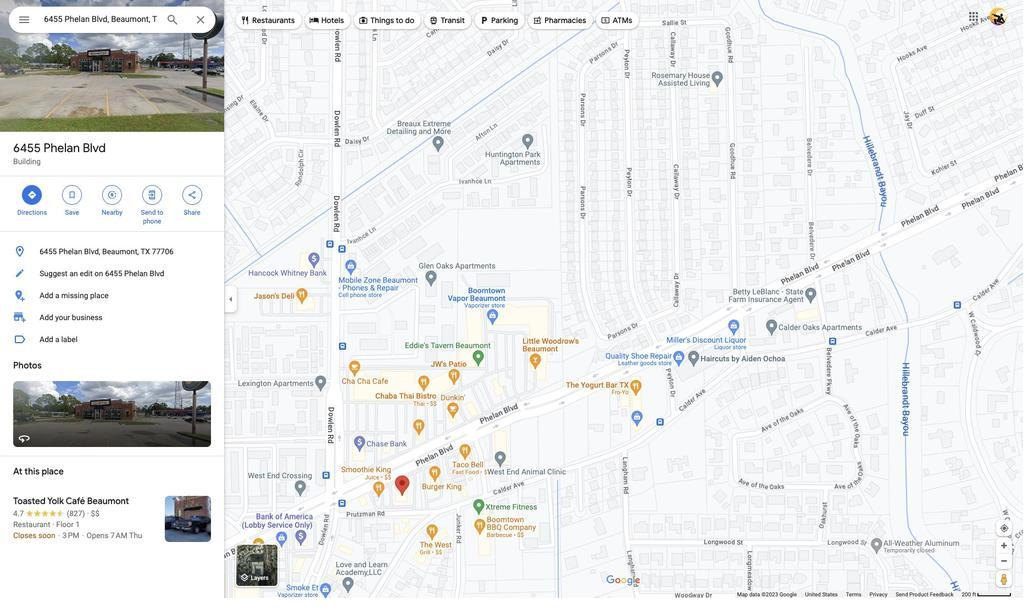 Task type: locate. For each thing, give the bounding box(es) containing it.
add left label
[[40, 335, 53, 344]]

atms
[[613, 15, 633, 25]]

a left label
[[55, 335, 59, 344]]

send product feedback button
[[896, 592, 954, 599]]

0 vertical spatial add
[[40, 291, 53, 300]]

collapse side panel image
[[225, 293, 237, 305]]

6455 phelan blvd main content
[[0, 0, 224, 599]]

0 vertical spatial phelan
[[44, 141, 80, 156]]

©2023
[[762, 592, 779, 598]]

send inside send to phone
[[141, 209, 156, 217]]

send for send product feedback
[[896, 592, 909, 598]]

a left missing
[[55, 291, 59, 300]]

send inside button
[[896, 592, 909, 598]]

1 horizontal spatial place
[[90, 291, 109, 300]]

· left the price: moderate icon
[[87, 510, 89, 519]]

blvd inside 6455 phelan blvd building
[[83, 141, 106, 156]]

phelan left blvd,
[[59, 247, 82, 256]]

6455 inside suggest an edit on 6455 phelan blvd button
[[105, 269, 122, 278]]

1 horizontal spatial ⋅
[[81, 532, 85, 541]]

· $$
[[87, 510, 100, 519]]

0 horizontal spatial blvd
[[83, 141, 106, 156]]

add inside button
[[40, 335, 53, 344]]

blvd
[[83, 141, 106, 156], [150, 269, 164, 278]]

zoom out image
[[1001, 558, 1009, 566]]

1 vertical spatial place
[[42, 467, 64, 478]]

3 add from the top
[[40, 335, 53, 344]]

 hotels
[[309, 14, 344, 26]]

1 add from the top
[[40, 291, 53, 300]]

thu
[[129, 532, 142, 541]]


[[601, 14, 611, 26]]

actions for 6455 phelan blvd region
[[0, 177, 224, 231]]

1 vertical spatial blvd
[[150, 269, 164, 278]]

0 horizontal spatial ·
[[52, 521, 54, 530]]

add for add a label
[[40, 335, 53, 344]]

place
[[90, 291, 109, 300], [42, 467, 64, 478]]

a inside button
[[55, 335, 59, 344]]

add inside button
[[40, 291, 53, 300]]

2 a from the top
[[55, 335, 59, 344]]

2 vertical spatial add
[[40, 335, 53, 344]]

to inside send to phone
[[157, 209, 163, 217]]

feedback
[[931, 592, 954, 598]]

closes
[[13, 532, 36, 541]]

show your location image
[[1000, 524, 1010, 534]]

0 vertical spatial to
[[396, 15, 404, 25]]

None field
[[44, 13, 157, 26]]

blvd,
[[84, 247, 100, 256]]

6455 up suggest
[[40, 247, 57, 256]]

0 horizontal spatial to
[[157, 209, 163, 217]]

place down on
[[90, 291, 109, 300]]

blvd inside button
[[150, 269, 164, 278]]

 things to do
[[359, 14, 415, 26]]

0 vertical spatial send
[[141, 209, 156, 217]]

200 ft
[[963, 592, 977, 598]]

map
[[738, 592, 748, 598]]

phelan
[[44, 141, 80, 156], [59, 247, 82, 256], [124, 269, 148, 278]]

price: moderate image
[[91, 510, 100, 519]]

2 vertical spatial phelan
[[124, 269, 148, 278]]

add your business
[[40, 313, 103, 322]]

0 horizontal spatial send
[[141, 209, 156, 217]]

1 horizontal spatial blvd
[[150, 269, 164, 278]]

⋅
[[57, 532, 61, 541], [81, 532, 85, 541]]

200
[[963, 592, 972, 598]]

your
[[55, 313, 70, 322]]

send
[[141, 209, 156, 217], [896, 592, 909, 598]]

add down suggest
[[40, 291, 53, 300]]

united states button
[[806, 592, 838, 599]]

6455
[[13, 141, 41, 156], [40, 247, 57, 256], [105, 269, 122, 278]]

to
[[396, 15, 404, 25], [157, 209, 163, 217]]

0 vertical spatial ·
[[87, 510, 89, 519]]


[[429, 14, 439, 26]]

⋅ left 3 pm
[[57, 532, 61, 541]]

0 vertical spatial 6455
[[13, 141, 41, 156]]

6455 phelan blvd building
[[13, 141, 106, 166]]

to left do
[[396, 15, 404, 25]]

1 vertical spatial add
[[40, 313, 53, 322]]

1 vertical spatial ·
[[52, 521, 54, 530]]

6455 inside 6455 phelan blvd, beaumont, tx 77706 button
[[40, 247, 57, 256]]

0 vertical spatial a
[[55, 291, 59, 300]]

send product feedback
[[896, 592, 954, 598]]

1 a from the top
[[55, 291, 59, 300]]

· left floor
[[52, 521, 54, 530]]

0 horizontal spatial place
[[42, 467, 64, 478]]

send left product
[[896, 592, 909, 598]]

footer
[[738, 592, 963, 599]]

1 vertical spatial 6455
[[40, 247, 57, 256]]

1 vertical spatial to
[[157, 209, 163, 217]]


[[480, 14, 489, 26]]

 atms
[[601, 14, 633, 26]]

phelan inside suggest an edit on 6455 phelan blvd button
[[124, 269, 148, 278]]

phelan inside 6455 phelan blvd building
[[44, 141, 80, 156]]

6455 for blvd
[[13, 141, 41, 156]]

⋅ right 3 pm
[[81, 532, 85, 541]]

 button
[[9, 7, 40, 35]]

send to phone
[[141, 209, 163, 225]]

a inside button
[[55, 291, 59, 300]]

1 vertical spatial a
[[55, 335, 59, 344]]

yolk
[[47, 497, 64, 508]]

google
[[780, 592, 797, 598]]

phone
[[143, 218, 161, 225]]

at this place
[[13, 467, 64, 478]]

1 horizontal spatial send
[[896, 592, 909, 598]]

map data ©2023 google
[[738, 592, 797, 598]]

phelan up 
[[44, 141, 80, 156]]

phelan down "tx" at the left top of page
[[124, 269, 148, 278]]

soon
[[38, 532, 55, 541]]

1 vertical spatial phelan
[[59, 247, 82, 256]]

add
[[40, 291, 53, 300], [40, 313, 53, 322], [40, 335, 53, 344]]

phelan inside 6455 phelan blvd, beaumont, tx 77706 button
[[59, 247, 82, 256]]

1 vertical spatial send
[[896, 592, 909, 598]]

0 vertical spatial place
[[90, 291, 109, 300]]

4.7
[[13, 510, 24, 519]]

 pharmacies
[[533, 14, 587, 26]]

to inside  things to do
[[396, 15, 404, 25]]

2 ⋅ from the left
[[81, 532, 85, 541]]

transit
[[441, 15, 465, 25]]

77706
[[152, 247, 174, 256]]

2 add from the top
[[40, 313, 53, 322]]

0 horizontal spatial ⋅
[[57, 532, 61, 541]]

 search field
[[9, 7, 216, 35]]

edit
[[80, 269, 93, 278]]

on
[[95, 269, 103, 278]]

0 vertical spatial blvd
[[83, 141, 106, 156]]

add left your
[[40, 313, 53, 322]]

send up phone
[[141, 209, 156, 217]]

add a missing place button
[[0, 285, 224, 307]]

to up phone
[[157, 209, 163, 217]]


[[187, 189, 197, 201]]

share
[[184, 209, 201, 217]]

6455 right on
[[105, 269, 122, 278]]

2 vertical spatial 6455
[[105, 269, 122, 278]]

·
[[87, 510, 89, 519], [52, 521, 54, 530]]

google account: ben nelson  
(ben.nelson1980@gmail.com) image
[[990, 7, 1008, 25]]

a
[[55, 291, 59, 300], [55, 335, 59, 344]]

toasted yolk café beaumont
[[13, 497, 129, 508]]

 parking
[[480, 14, 519, 26]]

6455 up 'building'
[[13, 141, 41, 156]]

add a missing place
[[40, 291, 109, 300]]

footer containing map data ©2023 google
[[738, 592, 963, 599]]

product
[[910, 592, 929, 598]]

6455 inside 6455 phelan blvd building
[[13, 141, 41, 156]]

place right this
[[42, 467, 64, 478]]

1 horizontal spatial to
[[396, 15, 404, 25]]

place inside button
[[90, 291, 109, 300]]

business
[[72, 313, 103, 322]]

4.7 stars 827 reviews image
[[13, 509, 85, 520]]

photos
[[13, 361, 42, 372]]



Task type: describe. For each thing, give the bounding box(es) containing it.
privacy button
[[870, 592, 888, 599]]

restaurants
[[252, 15, 295, 25]]

at
[[13, 467, 22, 478]]

3 pm
[[63, 532, 79, 541]]

add your business link
[[0, 307, 224, 329]]

show street view coverage image
[[997, 571, 1013, 588]]

google maps element
[[0, 0, 1024, 599]]

tx
[[141, 247, 150, 256]]

terms
[[847, 592, 862, 598]]

terms button
[[847, 592, 862, 599]]

united
[[806, 592, 821, 598]]

do
[[405, 15, 415, 25]]

add a label button
[[0, 329, 224, 351]]

1 ⋅ from the left
[[57, 532, 61, 541]]

building
[[13, 157, 41, 166]]

zoom in image
[[1001, 542, 1009, 550]]


[[107, 189, 117, 201]]

· inside restaurant · floor 1 closes soon ⋅ 3 pm ⋅ opens 7 am thu
[[52, 521, 54, 530]]

6455 phelan blvd, beaumont, tx 77706 button
[[0, 241, 224, 263]]

ft
[[973, 592, 977, 598]]


[[240, 14, 250, 26]]


[[359, 14, 368, 26]]

add a label
[[40, 335, 78, 344]]

pharmacies
[[545, 15, 587, 25]]

things
[[371, 15, 394, 25]]

directions
[[17, 209, 47, 217]]

 transit
[[429, 14, 465, 26]]

nearby
[[102, 209, 123, 217]]


[[147, 189, 157, 201]]

$$
[[91, 510, 100, 519]]

toasted
[[13, 497, 46, 508]]

6455 Phelan Blvd, Beaumont, TX 77706 field
[[9, 7, 216, 33]]

united states
[[806, 592, 838, 598]]

suggest an edit on 6455 phelan blvd button
[[0, 263, 224, 285]]

café
[[66, 497, 85, 508]]

phelan for blvd
[[44, 141, 80, 156]]

beaumont,
[[102, 247, 139, 256]]

missing
[[61, 291, 88, 300]]

a for label
[[55, 335, 59, 344]]

add for add a missing place
[[40, 291, 53, 300]]

phelan for blvd,
[[59, 247, 82, 256]]

6455 for blvd,
[[40, 247, 57, 256]]

add for add your business
[[40, 313, 53, 322]]

hotels
[[321, 15, 344, 25]]

1 horizontal spatial ·
[[87, 510, 89, 519]]


[[309, 14, 319, 26]]

an
[[70, 269, 78, 278]]

restaurant
[[13, 521, 50, 530]]

layers
[[251, 575, 269, 582]]

floor
[[56, 521, 74, 530]]

footer inside google maps element
[[738, 592, 963, 599]]

6455 phelan blvd, beaumont, tx 77706
[[40, 247, 174, 256]]

privacy
[[870, 592, 888, 598]]

beaumont
[[87, 497, 129, 508]]

parking
[[492, 15, 519, 25]]

7 am
[[110, 532, 127, 541]]


[[67, 189, 77, 201]]


[[18, 12, 31, 27]]

200 ft button
[[963, 592, 1012, 598]]

restaurant · floor 1 closes soon ⋅ 3 pm ⋅ opens 7 am thu
[[13, 521, 142, 541]]

suggest an edit on 6455 phelan blvd
[[40, 269, 164, 278]]

states
[[823, 592, 838, 598]]

send for send to phone
[[141, 209, 156, 217]]

this
[[25, 467, 40, 478]]

(827)
[[67, 510, 85, 519]]

1
[[76, 521, 80, 530]]

none field inside 6455 phelan blvd, beaumont, tx 77706 field
[[44, 13, 157, 26]]

opens
[[87, 532, 109, 541]]

 restaurants
[[240, 14, 295, 26]]

save
[[65, 209, 79, 217]]

suggest
[[40, 269, 68, 278]]


[[27, 189, 37, 201]]


[[533, 14, 543, 26]]

a for missing
[[55, 291, 59, 300]]

data
[[750, 592, 761, 598]]



Task type: vqa. For each thing, say whether or not it's contained in the screenshot.


